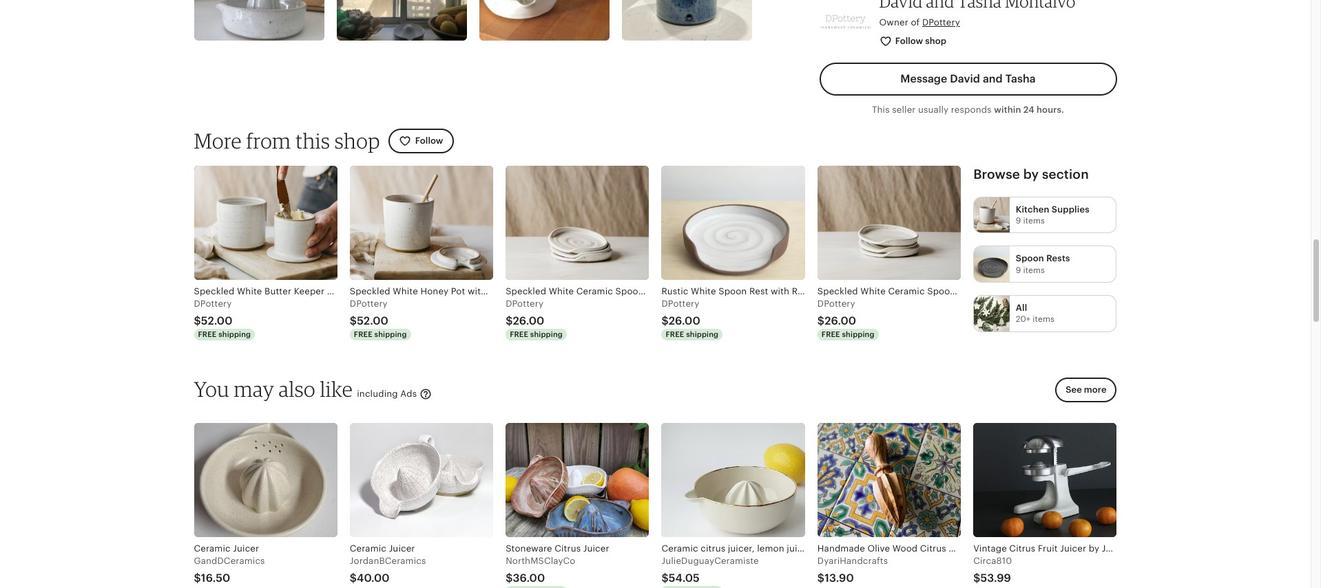 Task type: describe. For each thing, give the bounding box(es) containing it.
julieduguayceramiste
[[662, 556, 759, 567]]

$ inside stoneware citrus juicer northmsclayco $ 36.00
[[506, 573, 513, 585]]

kitchen supplies 9 items
[[1016, 204, 1090, 226]]

you may also like including ads
[[194, 377, 419, 402]]

this
[[872, 105, 890, 115]]

may
[[234, 377, 274, 402]]

more
[[194, 128, 242, 154]]

david and tasha montalvo image
[[819, 0, 871, 47]]

16.50
[[201, 573, 230, 585]]

juicer inside stoneware citrus juicer northmsclayco $ 36.00
[[583, 544, 609, 554]]

ceramic juicer image for 40.00
[[350, 424, 493, 538]]

owner of dpottery
[[879, 17, 960, 28]]

dyarihandcrafts $ 13.90
[[818, 556, 888, 585]]

20+
[[1016, 315, 1031, 325]]

browse
[[973, 168, 1020, 182]]

items inside all 20+ items
[[1033, 315, 1055, 325]]

follow shop button
[[869, 29, 958, 54]]

northmsclayco
[[506, 556, 576, 567]]

see more
[[1066, 385, 1107, 395]]

36.00
[[513, 573, 545, 585]]

circa810 $ 53.99
[[973, 556, 1012, 585]]

all 20+ items
[[1016, 303, 1055, 325]]

juicer for 40.00
[[389, 544, 415, 554]]

9 for spoon rests
[[1016, 266, 1021, 275]]

see more listings in the spoon rests section image
[[974, 247, 1010, 282]]

follow for follow shop
[[895, 36, 923, 46]]

more from this shop
[[194, 128, 380, 154]]

dpottery $ 52.00 free shipping for speckled white honey pot with honey dipper - handmade ceramic sugar storage jar - white honey keeper with lid and wooden dipper - dpottery image
[[350, 299, 407, 339]]

within
[[994, 105, 1021, 115]]

$ inside dyarihandcrafts $ 13.90
[[818, 573, 825, 585]]

message david and tasha button
[[819, 63, 1117, 96]]

ceramic citrus juicer, lemon juicer. porcelain lime/orange/lemon squeezer. cream and gold. modern design. gift for foodies. bar accessories image
[[662, 424, 805, 538]]

juicer for 16.50
[[233, 544, 259, 554]]

$ inside circa810 $ 53.99
[[973, 573, 981, 585]]

26.00 for first speckled white ceramic spoon rest - modern ceramic spoon rests - neutral pottery spoon holders - stovetop utensil rests - various colors "image" from the right
[[825, 315, 856, 327]]

hours.
[[1037, 105, 1064, 115]]

circa810
[[973, 556, 1012, 567]]

spoon rests 9 items
[[1016, 254, 1070, 275]]

see more listings in the kitchen supplies section image
[[974, 198, 1010, 233]]

stoneware citrus juicer image
[[506, 424, 649, 538]]

3 shipping from the left
[[530, 331, 563, 339]]

dpottery link
[[922, 17, 960, 28]]

dpottery $ 52.00 free shipping for speckled white butter keeper - french butter keeper - stoneware butter dish - ceramic butter dish - butter crock - water sealed butter dish image
[[194, 299, 251, 339]]

section
[[1042, 168, 1089, 182]]

jordanbceramics
[[350, 556, 426, 567]]

free for rustic white spoon rest with raw edges - ceramic spoon rests - stoneware spoon holders - kitchen spoon rests - various colors image
[[666, 331, 684, 339]]

more
[[1084, 385, 1107, 395]]

david
[[950, 73, 980, 85]]

24
[[1023, 105, 1034, 115]]

9 for kitchen supplies
[[1016, 216, 1021, 226]]

5 free from the left
[[822, 331, 840, 339]]

follow shop
[[895, 36, 947, 46]]

stoneware citrus juicer northmsclayco $ 36.00
[[506, 544, 609, 585]]

shipping for speckled white butter keeper - french butter keeper - stoneware butter dish - ceramic butter dish - butter crock - water sealed butter dish image
[[218, 331, 251, 339]]

3 dpottery $ 26.00 free shipping from the left
[[818, 299, 875, 339]]

2 dpottery $ 26.00 free shipping from the left
[[662, 299, 719, 339]]

browse by section
[[973, 168, 1089, 182]]

items for kitchen
[[1023, 216, 1045, 226]]

message
[[901, 73, 947, 85]]

shop inside button
[[925, 36, 947, 46]]

see more listings in the all section image
[[974, 296, 1010, 332]]

dyarihandcrafts
[[818, 556, 888, 567]]

1 dpottery $ 26.00 free shipping from the left
[[506, 299, 563, 339]]

0 horizontal spatial shop
[[335, 128, 380, 154]]

52.00 for speckled white butter keeper - french butter keeper - stoneware butter dish - ceramic butter dish - butter crock - water sealed butter dish image
[[201, 315, 233, 327]]



Task type: vqa. For each thing, say whether or not it's contained in the screenshot.
Protection: at the top of the page
no



Task type: locate. For each thing, give the bounding box(es) containing it.
0 horizontal spatial juicer
[[233, 544, 259, 554]]

3 26.00 from the left
[[825, 315, 856, 327]]

juicer up "jordanbceramics"
[[389, 544, 415, 554]]

vintage citrus fruit juicer by juice king home bar and kitchen decor image
[[973, 424, 1117, 538]]

2 free from the left
[[354, 331, 372, 339]]

dpottery $ 26.00 free shipping
[[506, 299, 563, 339], [662, 299, 719, 339], [818, 299, 875, 339]]

follow button
[[388, 129, 454, 154]]

follow for follow
[[415, 136, 443, 146]]

stoneware
[[506, 544, 552, 554]]

spoon
[[1016, 254, 1044, 264]]

0 horizontal spatial speckled white ceramic spoon rest - modern ceramic spoon rests - neutral pottery spoon holders - stovetop utensil rests - various colors image
[[506, 166, 649, 280]]

$ inside julieduguayceramiste $ 54.05
[[662, 573, 669, 585]]

1 9 from the top
[[1016, 216, 1021, 226]]

2 52.00 from the left
[[357, 315, 388, 327]]

also
[[279, 377, 316, 402]]

free for speckled white honey pot with honey dipper - handmade ceramic sugar storage jar - white honey keeper with lid and wooden dipper - dpottery image
[[354, 331, 372, 339]]

0 horizontal spatial follow
[[415, 136, 443, 146]]

dpottery
[[922, 17, 960, 28], [194, 299, 232, 309], [350, 299, 388, 309], [506, 299, 544, 309], [662, 299, 699, 309], [818, 299, 855, 309]]

juicer right the citrus
[[583, 544, 609, 554]]

1 horizontal spatial dpottery $ 52.00 free shipping
[[350, 299, 407, 339]]

speckled white butter keeper - french butter keeper - stoneware butter dish - ceramic butter dish - butter crock - water sealed butter dish image
[[194, 166, 337, 280]]

ceramic inside ceramic juicer ganddceramics $ 16.50
[[194, 544, 231, 554]]

52.00 for speckled white honey pot with honey dipper - handmade ceramic sugar storage jar - white honey keeper with lid and wooden dipper - dpottery image
[[357, 315, 388, 327]]

juicer up ganddceramics
[[233, 544, 259, 554]]

items down kitchen
[[1023, 216, 1045, 226]]

items
[[1023, 216, 1045, 226], [1023, 266, 1045, 275], [1033, 315, 1055, 325]]

seller
[[892, 105, 916, 115]]

26.00 for rustic white spoon rest with raw edges - ceramic spoon rests - stoneware spoon holders - kitchen spoon rests - various colors image
[[669, 315, 700, 327]]

1 horizontal spatial dpottery $ 26.00 free shipping
[[662, 299, 719, 339]]

items inside "kitchen supplies 9 items"
[[1023, 216, 1045, 226]]

1 52.00 from the left
[[201, 315, 233, 327]]

responds
[[951, 105, 992, 115]]

shipping for rustic white spoon rest with raw edges - ceramic spoon rests - stoneware spoon holders - kitchen spoon rests - various colors image
[[686, 331, 719, 339]]

and
[[983, 73, 1003, 85]]

9 inside spoon rests 9 items
[[1016, 266, 1021, 275]]

ads
[[400, 389, 417, 399]]

free for speckled white butter keeper - french butter keeper - stoneware butter dish - ceramic butter dish - butter crock - water sealed butter dish image
[[198, 331, 217, 339]]

1 horizontal spatial follow
[[895, 36, 923, 46]]

0 horizontal spatial dpottery $ 52.00 free shipping
[[194, 299, 251, 339]]

2 juicer from the left
[[389, 544, 415, 554]]

1 26.00 from the left
[[513, 315, 545, 327]]

items down spoon
[[1023, 266, 1045, 275]]

ceramic inside ceramic juicer jordanbceramics $ 40.00
[[350, 544, 386, 554]]

ceramic for 16.50
[[194, 544, 231, 554]]

9 down spoon
[[1016, 266, 1021, 275]]

ganddceramics
[[194, 556, 265, 567]]

1 speckled white ceramic spoon rest - modern ceramic spoon rests - neutral pottery spoon holders - stovetop utensil rests - various colors image from the left
[[506, 166, 649, 280]]

shop right this
[[335, 128, 380, 154]]

4 shipping from the left
[[686, 331, 719, 339]]

shop down dpottery link
[[925, 36, 947, 46]]

citrus
[[555, 544, 581, 554]]

ceramic
[[194, 544, 231, 554], [350, 544, 386, 554]]

items right 20+
[[1033, 315, 1055, 325]]

ceramic juicer image
[[194, 424, 337, 538], [350, 424, 493, 538]]

1 vertical spatial shop
[[335, 128, 380, 154]]

1 vertical spatial items
[[1023, 266, 1045, 275]]

ceramic juicer jordanbceramics $ 40.00
[[350, 544, 426, 585]]

usually
[[918, 105, 949, 115]]

kitchen
[[1016, 204, 1050, 215]]

1 ceramic juicer image from the left
[[194, 424, 337, 538]]

supplies
[[1052, 204, 1090, 215]]

9
[[1016, 216, 1021, 226], [1016, 266, 1021, 275]]

2 horizontal spatial dpottery $ 26.00 free shipping
[[818, 299, 875, 339]]

13.90
[[825, 573, 854, 585]]

2 26.00 from the left
[[669, 315, 700, 327]]

2 horizontal spatial 26.00
[[825, 315, 856, 327]]

1 ceramic from the left
[[194, 544, 231, 554]]

5 shipping from the left
[[842, 331, 875, 339]]

including
[[357, 389, 398, 399]]

2 9 from the top
[[1016, 266, 1021, 275]]

follow
[[895, 36, 923, 46], [415, 136, 443, 146]]

shipping
[[218, 331, 251, 339], [374, 331, 407, 339], [530, 331, 563, 339], [686, 331, 719, 339], [842, 331, 875, 339]]

26.00 for second speckled white ceramic spoon rest - modern ceramic spoon rests - neutral pottery spoon holders - stovetop utensil rests - various colors "image" from the right
[[513, 315, 545, 327]]

1 horizontal spatial 26.00
[[669, 315, 700, 327]]

juicer
[[233, 544, 259, 554], [389, 544, 415, 554], [583, 544, 609, 554]]

by
[[1023, 168, 1039, 182]]

see
[[1066, 385, 1082, 395]]

see more button
[[1056, 378, 1117, 403]]

like
[[320, 377, 353, 402]]

1 juicer from the left
[[233, 544, 259, 554]]

0 horizontal spatial dpottery $ 26.00 free shipping
[[506, 299, 563, 339]]

1 horizontal spatial juicer
[[389, 544, 415, 554]]

this
[[296, 128, 330, 154]]

ceramic up ganddceramics
[[194, 544, 231, 554]]

1 horizontal spatial shop
[[925, 36, 947, 46]]

2 speckled white ceramic spoon rest - modern ceramic spoon rests - neutral pottery spoon holders - stovetop utensil rests - various colors image from the left
[[818, 166, 961, 280]]

2 shipping from the left
[[374, 331, 407, 339]]

1 horizontal spatial 52.00
[[357, 315, 388, 327]]

3 juicer from the left
[[583, 544, 609, 554]]

dpottery $ 52.00 free shipping
[[194, 299, 251, 339], [350, 299, 407, 339]]

2 vertical spatial items
[[1033, 315, 1055, 325]]

0 horizontal spatial ceramic juicer image
[[194, 424, 337, 538]]

0 vertical spatial 9
[[1016, 216, 1021, 226]]

1 dpottery $ 52.00 free shipping from the left
[[194, 299, 251, 339]]

message david and tasha
[[901, 73, 1036, 85]]

items for spoon
[[1023, 266, 1045, 275]]

1 horizontal spatial ceramic juicer image
[[350, 424, 493, 538]]

follow inside button
[[895, 36, 923, 46]]

julieduguayceramiste $ 54.05
[[662, 556, 759, 585]]

rustic white spoon rest with raw edges - ceramic spoon rests - stoneware spoon holders - kitchen spoon rests - various colors image
[[662, 166, 805, 280]]

1 shipping from the left
[[218, 331, 251, 339]]

1 free from the left
[[198, 331, 217, 339]]

tasha
[[1006, 73, 1036, 85]]

ceramic juicer ganddceramics $ 16.50
[[194, 544, 265, 585]]

juicer inside ceramic juicer ganddceramics $ 16.50
[[233, 544, 259, 554]]

$
[[194, 315, 201, 327], [350, 315, 357, 327], [506, 315, 513, 327], [662, 315, 669, 327], [818, 315, 825, 327], [194, 573, 201, 585], [350, 573, 357, 585], [506, 573, 513, 585], [662, 573, 669, 585], [818, 573, 825, 585], [973, 573, 981, 585]]

from
[[246, 128, 291, 154]]

0 horizontal spatial 52.00
[[201, 315, 233, 327]]

rests
[[1046, 254, 1070, 264]]

1 vertical spatial 9
[[1016, 266, 1021, 275]]

ceramic juicer image for 16.50
[[194, 424, 337, 538]]

juicer inside ceramic juicer jordanbceramics $ 40.00
[[389, 544, 415, 554]]

0 vertical spatial shop
[[925, 36, 947, 46]]

4 free from the left
[[666, 331, 684, 339]]

1 horizontal spatial speckled white ceramic spoon rest - modern ceramic spoon rests - neutral pottery spoon holders - stovetop utensil rests - various colors image
[[818, 166, 961, 280]]

of
[[911, 17, 920, 28]]

3 free from the left
[[510, 331, 528, 339]]

items inside spoon rests 9 items
[[1023, 266, 1045, 275]]

0 horizontal spatial 26.00
[[513, 315, 545, 327]]

52.00
[[201, 315, 233, 327], [357, 315, 388, 327]]

follow inside button
[[415, 136, 443, 146]]

9 inside "kitchen supplies 9 items"
[[1016, 216, 1021, 226]]

handmade olive wood citrus reamer | handheld lemon reamer | durable & compact citrus fruit juice squeezer  . 6 inches image
[[818, 424, 961, 538]]

1 vertical spatial follow
[[415, 136, 443, 146]]

see more link
[[1051, 378, 1117, 411]]

54.05
[[669, 573, 700, 585]]

speckled white ceramic spoon rest - modern ceramic spoon rests - neutral pottery spoon holders - stovetop utensil rests - various colors image
[[506, 166, 649, 280], [818, 166, 961, 280]]

speckled white honey pot with honey dipper - handmade ceramic sugar storage jar - white honey keeper with lid and wooden dipper - dpottery image
[[350, 166, 493, 280]]

$ inside ceramic juicer jordanbceramics $ 40.00
[[350, 573, 357, 585]]

shipping for speckled white honey pot with honey dipper - handmade ceramic sugar storage jar - white honey keeper with lid and wooden dipper - dpottery image
[[374, 331, 407, 339]]

this seller usually responds within 24 hours.
[[872, 105, 1064, 115]]

you
[[194, 377, 230, 402]]

ceramic up "jordanbceramics"
[[350, 544, 386, 554]]

owner
[[879, 17, 908, 28]]

2 ceramic juicer image from the left
[[350, 424, 493, 538]]

shop
[[925, 36, 947, 46], [335, 128, 380, 154]]

1 horizontal spatial ceramic
[[350, 544, 386, 554]]

2 ceramic from the left
[[350, 544, 386, 554]]

free
[[198, 331, 217, 339], [354, 331, 372, 339], [510, 331, 528, 339], [666, 331, 684, 339], [822, 331, 840, 339]]

26.00
[[513, 315, 545, 327], [669, 315, 700, 327], [825, 315, 856, 327]]

2 dpottery $ 52.00 free shipping from the left
[[350, 299, 407, 339]]

all
[[1016, 303, 1027, 313]]

0 vertical spatial follow
[[895, 36, 923, 46]]

2 horizontal spatial juicer
[[583, 544, 609, 554]]

0 horizontal spatial ceramic
[[194, 544, 231, 554]]

$ inside ceramic juicer ganddceramics $ 16.50
[[194, 573, 201, 585]]

53.99
[[981, 573, 1011, 585]]

40.00
[[357, 573, 390, 585]]

0 vertical spatial items
[[1023, 216, 1045, 226]]

ceramic for 40.00
[[350, 544, 386, 554]]

9 down kitchen
[[1016, 216, 1021, 226]]



